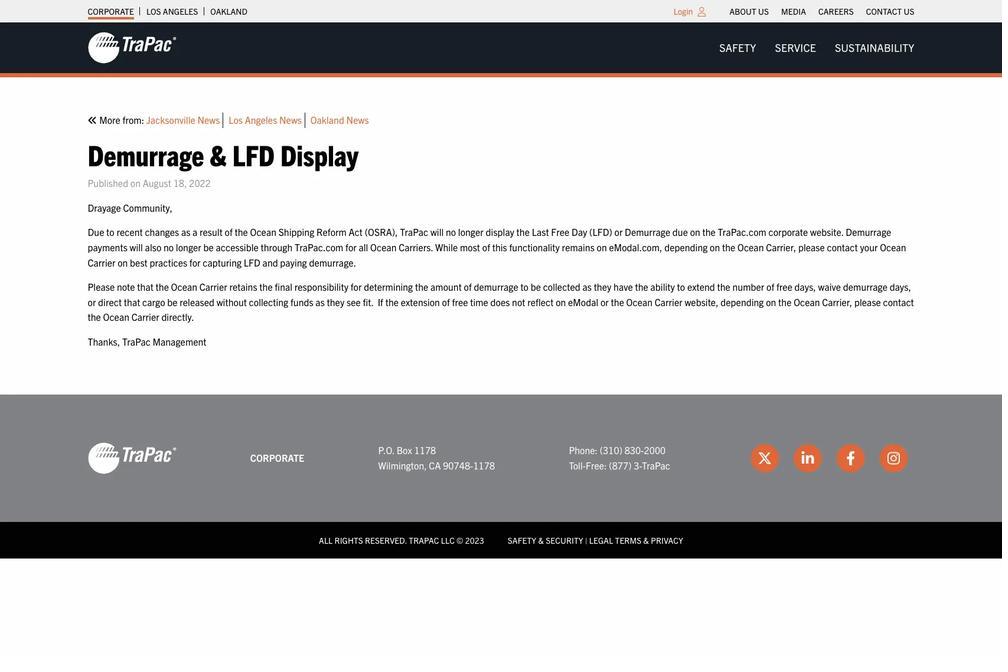 Task type: describe. For each thing, give the bounding box(es) containing it.
(lfd)
[[589, 226, 612, 238]]

this
[[492, 242, 507, 253]]

august
[[143, 177, 171, 189]]

ocean down direct
[[103, 311, 129, 323]]

los angeles link
[[146, 3, 198, 19]]

time
[[470, 296, 488, 308]]

us for contact us
[[904, 6, 914, 17]]

los angeles
[[146, 6, 198, 17]]

los for los angeles
[[146, 6, 161, 17]]

1 horizontal spatial free
[[777, 281, 793, 293]]

1 vertical spatial trapac.com
[[295, 242, 343, 253]]

free
[[551, 226, 570, 238]]

ocean up the number
[[738, 242, 764, 253]]

final
[[275, 281, 292, 293]]

terms
[[615, 535, 642, 546]]

2 days, from the left
[[890, 281, 911, 293]]

act
[[349, 226, 363, 238]]

phone: (310) 830-2000 toll-free: (877) 3-trapac
[[569, 445, 670, 472]]

collecting
[[249, 296, 288, 308]]

please
[[88, 281, 115, 293]]

does
[[490, 296, 510, 308]]

free:
[[586, 460, 607, 472]]

p.o.
[[378, 445, 394, 456]]

2 horizontal spatial be
[[531, 281, 541, 293]]

through
[[261, 242, 293, 253]]

recent
[[117, 226, 143, 238]]

safety for safety & security | legal terms & privacy
[[508, 535, 536, 546]]

collected
[[543, 281, 580, 293]]

reflect
[[527, 296, 554, 308]]

1 vertical spatial longer
[[176, 242, 201, 253]]

1 horizontal spatial 1178
[[473, 460, 495, 472]]

trapac inside "phone: (310) 830-2000 toll-free: (877) 3-trapac"
[[642, 460, 670, 472]]

1 demurrage from the left
[[474, 281, 518, 293]]

1 horizontal spatial or
[[601, 296, 609, 308]]

shipping
[[279, 226, 314, 238]]

light image
[[698, 7, 706, 17]]

login link
[[674, 6, 693, 17]]

solid image
[[88, 116, 97, 125]]

1 horizontal spatial will
[[430, 226, 444, 238]]

please inside please note that the ocean carrier retains the final responsibility for determining the amount of demurrage to be collected as they have the ability to extend the number of free days, waive demurrage days, or direct that cargo be released without collecting funds as they see fit.  if the extension of free time does not reflect on emodal or the ocean carrier website, depending on the ocean carrier, please contact the ocean carrier directly.
[[855, 296, 881, 308]]

of left the this
[[482, 242, 490, 253]]

1 corporate image from the top
[[88, 31, 176, 64]]

all rights reserved. trapac llc © 2023
[[319, 535, 484, 546]]

1 horizontal spatial they
[[594, 281, 611, 293]]

depending inside due to recent changes as a result of the ocean shipping reform act (osra), trapac will no longer display the last free day (lfd) or demurrage due on the trapac.com corporate website. demurrage payments will also no longer be accessible through trapac.com for all ocean carriers. while most of this functionality remains on emodal.com, depending on the ocean carrier, please contact your ocean carrier on best practices for capturing lfd and paying demurrage.
[[665, 242, 708, 253]]

angeles for los angeles
[[163, 6, 198, 17]]

2 news from the left
[[279, 114, 302, 126]]

funds
[[291, 296, 313, 308]]

phone:
[[569, 445, 598, 456]]

drayage community,
[[88, 202, 173, 214]]

have
[[614, 281, 633, 293]]

0 vertical spatial no
[[446, 226, 456, 238]]

contact us
[[866, 6, 914, 17]]

retains
[[229, 281, 257, 293]]

oakland news link
[[310, 113, 369, 128]]

directly.
[[161, 311, 194, 323]]

or inside due to recent changes as a result of the ocean shipping reform act (osra), trapac will no longer display the last free day (lfd) or demurrage due on the trapac.com corporate website. demurrage payments will also no longer be accessible through trapac.com for all ocean carriers. while most of this functionality remains on emodal.com, depending on the ocean carrier, please contact your ocean carrier on best practices for capturing lfd and paying demurrage.
[[614, 226, 623, 238]]

carrier down the ability
[[655, 296, 683, 308]]

thanks, trapac management
[[88, 336, 206, 348]]

& for security
[[538, 535, 544, 546]]

2 demurrage from the left
[[843, 281, 888, 293]]

0 vertical spatial corporate
[[88, 6, 134, 17]]

(877)
[[609, 460, 632, 472]]

as inside due to recent changes as a result of the ocean shipping reform act (osra), trapac will no longer display the last free day (lfd) or demurrage due on the trapac.com corporate website. demurrage payments will also no longer be accessible through trapac.com for all ocean carriers. while most of this functionality remains on emodal.com, depending on the ocean carrier, please contact your ocean carrier on best practices for capturing lfd and paying demurrage.
[[181, 226, 190, 238]]

1 vertical spatial trapac
[[122, 336, 151, 348]]

2000
[[644, 445, 666, 456]]

extend
[[687, 281, 715, 293]]

see
[[347, 296, 361, 308]]

if
[[378, 296, 383, 308]]

18,
[[173, 177, 187, 189]]

your
[[860, 242, 878, 253]]

2023
[[465, 535, 484, 546]]

lfd inside due to recent changes as a result of the ocean shipping reform act (osra), trapac will no longer display the last free day (lfd) or demurrage due on the trapac.com corporate website. demurrage payments will also no longer be accessible through trapac.com for all ocean carriers. while most of this functionality remains on emodal.com, depending on the ocean carrier, please contact your ocean carrier on best practices for capturing lfd and paying demurrage.
[[244, 257, 260, 268]]

corporate
[[769, 226, 808, 238]]

direct
[[98, 296, 122, 308]]

1 horizontal spatial as
[[316, 296, 325, 308]]

carrier, inside due to recent changes as a result of the ocean shipping reform act (osra), trapac will no longer display the last free day (lfd) or demurrage due on the trapac.com corporate website. demurrage payments will also no longer be accessible through trapac.com for all ocean carriers. while most of this functionality remains on emodal.com, depending on the ocean carrier, please contact your ocean carrier on best practices for capturing lfd and paying demurrage.
[[766, 242, 796, 253]]

1 horizontal spatial trapac.com
[[718, 226, 766, 238]]

us for about us
[[758, 6, 769, 17]]

due to recent changes as a result of the ocean shipping reform act (osra), trapac will no longer display the last free day (lfd) or demurrage due on the trapac.com corporate website. demurrage payments will also no longer be accessible through trapac.com for all ocean carriers. while most of this functionality remains on emodal.com, depending on the ocean carrier, please contact your ocean carrier on best practices for capturing lfd and paying demurrage.
[[88, 226, 906, 268]]

2 horizontal spatial to
[[677, 281, 685, 293]]

0 horizontal spatial will
[[130, 242, 143, 253]]

of up accessible
[[225, 226, 233, 238]]

while
[[435, 242, 458, 253]]

contact inside due to recent changes as a result of the ocean shipping reform act (osra), trapac will no longer display the last free day (lfd) or demurrage due on the trapac.com corporate website. demurrage payments will also no longer be accessible through trapac.com for all ocean carriers. while most of this functionality remains on emodal.com, depending on the ocean carrier, please contact your ocean carrier on best practices for capturing lfd and paying demurrage.
[[827, 242, 858, 253]]

careers
[[818, 6, 854, 17]]

safety & security | legal terms & privacy
[[508, 535, 683, 546]]

0 horizontal spatial or
[[88, 296, 96, 308]]

of right the number
[[767, 281, 774, 293]]

1 vertical spatial no
[[164, 242, 174, 253]]

management
[[153, 336, 206, 348]]

carrier, inside please note that the ocean carrier retains the final responsibility for determining the amount of demurrage to be collected as they have the ability to extend the number of free days, waive demurrage days, or direct that cargo be released without collecting funds as they see fit.  if the extension of free time does not reflect on emodal or the ocean carrier website, depending on the ocean carrier, please contact the ocean carrier directly.
[[822, 296, 852, 308]]

without
[[217, 296, 247, 308]]

toll-
[[569, 460, 586, 472]]

website,
[[685, 296, 719, 308]]

0 vertical spatial for
[[345, 242, 357, 253]]

legal terms & privacy link
[[589, 535, 683, 546]]

90748-
[[443, 460, 473, 472]]

©
[[457, 535, 463, 546]]

functionality
[[509, 242, 560, 253]]

legal
[[589, 535, 613, 546]]

oakland news
[[310, 114, 369, 126]]

rights
[[335, 535, 363, 546]]

oakland link
[[210, 3, 247, 19]]

2 horizontal spatial demurrage
[[846, 226, 891, 238]]

remains
[[562, 242, 595, 253]]

best
[[130, 257, 148, 268]]

contact
[[866, 6, 902, 17]]

about us
[[730, 6, 769, 17]]

ocean down waive
[[794, 296, 820, 308]]

carrier inside due to recent changes as a result of the ocean shipping reform act (osra), trapac will no longer display the last free day (lfd) or demurrage due on the trapac.com corporate website. demurrage payments will also no longer be accessible through trapac.com for all ocean carriers. while most of this functionality remains on emodal.com, depending on the ocean carrier, please contact your ocean carrier on best practices for capturing lfd and paying demurrage.
[[88, 257, 115, 268]]

trapac inside due to recent changes as a result of the ocean shipping reform act (osra), trapac will no longer display the last free day (lfd) or demurrage due on the trapac.com corporate website. demurrage payments will also no longer be accessible through trapac.com for all ocean carriers. while most of this functionality remains on emodal.com, depending on the ocean carrier, please contact your ocean carrier on best practices for capturing lfd and paying demurrage.
[[400, 226, 428, 238]]

due
[[88, 226, 104, 238]]

depending inside please note that the ocean carrier retains the final responsibility for determining the amount of demurrage to be collected as they have the ability to extend the number of free days, waive demurrage days, or direct that cargo be released without collecting funds as they see fit.  if the extension of free time does not reflect on emodal or the ocean carrier website, depending on the ocean carrier, please contact the ocean carrier directly.
[[721, 296, 764, 308]]

1 news from the left
[[198, 114, 220, 126]]

oakland for oakland news
[[310, 114, 344, 126]]

demurrage & lfd display article
[[88, 113, 914, 350]]

menu bar containing safety
[[710, 36, 924, 60]]

security
[[546, 535, 583, 546]]

paying
[[280, 257, 307, 268]]

login
[[674, 6, 693, 17]]



Task type: vqa. For each thing, say whether or not it's contained in the screenshot.
Overview
no



Task type: locate. For each thing, give the bounding box(es) containing it.
corporate image
[[88, 31, 176, 64], [88, 442, 176, 475]]

safety inside safety link
[[719, 41, 756, 54]]

1 vertical spatial lfd
[[244, 257, 260, 268]]

& up 2022
[[210, 136, 227, 172]]

be
[[203, 242, 214, 253], [531, 281, 541, 293], [167, 296, 178, 308]]

los up demurrage & lfd display published on august 18, 2022
[[229, 114, 243, 126]]

angeles for los angeles news
[[245, 114, 277, 126]]

0 vertical spatial they
[[594, 281, 611, 293]]

trapac.com left corporate
[[718, 226, 766, 238]]

0 vertical spatial lfd
[[233, 136, 275, 172]]

1 vertical spatial oakland
[[310, 114, 344, 126]]

released
[[180, 296, 214, 308]]

1 horizontal spatial please
[[855, 296, 881, 308]]

& left security
[[538, 535, 544, 546]]

menu bar containing about us
[[723, 3, 921, 19]]

that up cargo
[[137, 281, 153, 293]]

&
[[210, 136, 227, 172], [538, 535, 544, 546], [643, 535, 649, 546]]

1 horizontal spatial contact
[[883, 296, 914, 308]]

footer
[[0, 395, 1002, 559]]

for inside please note that the ocean carrier retains the final responsibility for determining the amount of demurrage to be collected as they have the ability to extend the number of free days, waive demurrage days, or direct that cargo be released without collecting funds as they see fit.  if the extension of free time does not reflect on emodal or the ocean carrier website, depending on the ocean carrier, please contact the ocean carrier directly.
[[351, 281, 362, 293]]

published
[[88, 177, 128, 189]]

2 horizontal spatial news
[[346, 114, 369, 126]]

corporate image inside footer
[[88, 442, 176, 475]]

sustainability
[[835, 41, 914, 54]]

of
[[225, 226, 233, 238], [482, 242, 490, 253], [464, 281, 472, 293], [767, 281, 774, 293], [442, 296, 450, 308]]

free right the number
[[777, 281, 793, 293]]

us right about
[[758, 6, 769, 17]]

changes
[[145, 226, 179, 238]]

due
[[673, 226, 688, 238]]

0 horizontal spatial corporate
[[88, 6, 134, 17]]

careers link
[[818, 3, 854, 19]]

that down the note
[[124, 296, 140, 308]]

1 vertical spatial that
[[124, 296, 140, 308]]

0 horizontal spatial demurrage
[[88, 136, 204, 172]]

determining
[[364, 281, 413, 293]]

result
[[200, 226, 223, 238]]

1 horizontal spatial demurrage
[[843, 281, 888, 293]]

for
[[345, 242, 357, 253], [189, 257, 201, 268], [351, 281, 362, 293]]

0 horizontal spatial free
[[452, 296, 468, 308]]

oakland
[[210, 6, 247, 17], [310, 114, 344, 126]]

(osra),
[[365, 226, 398, 238]]

accessible
[[216, 242, 259, 253]]

1 vertical spatial angeles
[[245, 114, 277, 126]]

1178
[[414, 445, 436, 456], [473, 460, 495, 472]]

angeles up demurrage & lfd display published on august 18, 2022
[[245, 114, 277, 126]]

0 horizontal spatial angeles
[[163, 6, 198, 17]]

trapac
[[409, 535, 439, 546]]

oakland inside demurrage & lfd display article
[[310, 114, 344, 126]]

1 horizontal spatial longer
[[458, 226, 484, 238]]

cargo
[[142, 296, 165, 308]]

ocean
[[250, 226, 276, 238], [370, 242, 397, 253], [738, 242, 764, 253], [880, 242, 906, 253], [171, 281, 197, 293], [626, 296, 653, 308], [794, 296, 820, 308], [103, 311, 129, 323]]

to up not
[[521, 281, 529, 293]]

2 horizontal spatial as
[[583, 281, 592, 293]]

box
[[397, 445, 412, 456]]

as left a
[[181, 226, 190, 238]]

& inside demurrage & lfd display published on august 18, 2022
[[210, 136, 227, 172]]

lfd inside demurrage & lfd display published on august 18, 2022
[[233, 136, 275, 172]]

oakland right los angeles
[[210, 6, 247, 17]]

0 vertical spatial free
[[777, 281, 793, 293]]

depending
[[665, 242, 708, 253], [721, 296, 764, 308]]

los angeles news
[[229, 114, 302, 126]]

0 horizontal spatial us
[[758, 6, 769, 17]]

demurrage up 'august'
[[88, 136, 204, 172]]

safety
[[719, 41, 756, 54], [508, 535, 536, 546]]

jacksonville news link
[[146, 113, 223, 128]]

0 horizontal spatial demurrage
[[474, 281, 518, 293]]

carrier up released
[[199, 281, 227, 293]]

1 horizontal spatial days,
[[890, 281, 911, 293]]

ocean down have
[[626, 296, 653, 308]]

0 horizontal spatial longer
[[176, 242, 201, 253]]

los for los angeles news
[[229, 114, 243, 126]]

0 vertical spatial trapac.com
[[718, 226, 766, 238]]

media link
[[781, 3, 806, 19]]

0 vertical spatial as
[[181, 226, 190, 238]]

all
[[319, 535, 333, 546]]

0 horizontal spatial as
[[181, 226, 190, 238]]

jacksonville
[[146, 114, 195, 126]]

llc
[[441, 535, 455, 546]]

menu bar
[[723, 3, 921, 19], [710, 36, 924, 60]]

angeles inside demurrage & lfd display article
[[245, 114, 277, 126]]

corporate inside footer
[[250, 452, 304, 464]]

corporate link
[[88, 3, 134, 19]]

1 vertical spatial be
[[531, 281, 541, 293]]

1 vertical spatial depending
[[721, 296, 764, 308]]

not
[[512, 296, 525, 308]]

footer containing p.o. box 1178
[[0, 395, 1002, 559]]

0 vertical spatial contact
[[827, 242, 858, 253]]

carrier, down corporate
[[766, 242, 796, 253]]

0 horizontal spatial safety
[[508, 535, 536, 546]]

about us link
[[730, 3, 769, 19]]

ocean down (osra),
[[370, 242, 397, 253]]

longer up most
[[458, 226, 484, 238]]

1 vertical spatial free
[[452, 296, 468, 308]]

depending down the number
[[721, 296, 764, 308]]

depending down due
[[665, 242, 708, 253]]

display
[[486, 226, 514, 238]]

from:
[[123, 114, 144, 126]]

0 vertical spatial trapac
[[400, 226, 428, 238]]

display
[[280, 136, 359, 172]]

please
[[798, 242, 825, 253], [855, 296, 881, 308]]

please inside due to recent changes as a result of the ocean shipping reform act (osra), trapac will no longer display the last free day (lfd) or demurrage due on the trapac.com corporate website. demurrage payments will also no longer be accessible through trapac.com for all ocean carriers. while most of this functionality remains on emodal.com, depending on the ocean carrier, please contact your ocean carrier on best practices for capturing lfd and paying demurrage.
[[798, 242, 825, 253]]

0 horizontal spatial they
[[327, 296, 344, 308]]

no
[[446, 226, 456, 238], [164, 242, 174, 253]]

0 vertical spatial carrier,
[[766, 242, 796, 253]]

0 vertical spatial be
[[203, 242, 214, 253]]

on
[[130, 177, 141, 189], [690, 226, 700, 238], [597, 242, 607, 253], [710, 242, 720, 253], [118, 257, 128, 268], [556, 296, 566, 308], [766, 296, 776, 308]]

all
[[359, 242, 368, 253]]

to right due
[[106, 226, 114, 238]]

0 vertical spatial oakland
[[210, 6, 247, 17]]

trapac down 2000
[[642, 460, 670, 472]]

us right the contact on the right top
[[904, 6, 914, 17]]

0 horizontal spatial to
[[106, 226, 114, 238]]

0 horizontal spatial los
[[146, 6, 161, 17]]

please down website.
[[798, 242, 825, 253]]

number
[[733, 281, 764, 293]]

2022
[[189, 177, 211, 189]]

1 horizontal spatial depending
[[721, 296, 764, 308]]

0 horizontal spatial be
[[167, 296, 178, 308]]

0 vertical spatial depending
[[665, 242, 708, 253]]

1 horizontal spatial be
[[203, 242, 214, 253]]

or right (lfd)
[[614, 226, 623, 238]]

2 vertical spatial for
[[351, 281, 362, 293]]

1 horizontal spatial demurrage
[[625, 226, 670, 238]]

safety left security
[[508, 535, 536, 546]]

carrier down cargo
[[131, 311, 159, 323]]

0 vertical spatial corporate image
[[88, 31, 176, 64]]

1 vertical spatial corporate
[[250, 452, 304, 464]]

0 vertical spatial 1178
[[414, 445, 436, 456]]

0 horizontal spatial trapac.com
[[295, 242, 343, 253]]

they left see
[[327, 296, 344, 308]]

1 horizontal spatial oakland
[[310, 114, 344, 126]]

contact us link
[[866, 3, 914, 19]]

free
[[777, 281, 793, 293], [452, 296, 468, 308]]

menu bar up service
[[723, 3, 921, 19]]

safety & security link
[[508, 535, 583, 546]]

demurrage up does
[[474, 281, 518, 293]]

ocean up released
[[171, 281, 197, 293]]

demurrage inside demurrage & lfd display published on august 18, 2022
[[88, 136, 204, 172]]

1 vertical spatial menu bar
[[710, 36, 924, 60]]

safety link
[[710, 36, 766, 60]]

or down please
[[88, 296, 96, 308]]

0 horizontal spatial 1178
[[414, 445, 436, 456]]

carriers.
[[399, 242, 433, 253]]

privacy
[[651, 535, 683, 546]]

of up time
[[464, 281, 472, 293]]

1 us from the left
[[758, 6, 769, 17]]

0 vertical spatial menu bar
[[723, 3, 921, 19]]

reserved.
[[365, 535, 407, 546]]

more
[[99, 114, 120, 126]]

as down responsibility
[[316, 296, 325, 308]]

they left have
[[594, 281, 611, 293]]

menu bar down careers
[[710, 36, 924, 60]]

1 days, from the left
[[795, 281, 816, 293]]

1 vertical spatial los
[[229, 114, 243, 126]]

2 us from the left
[[904, 6, 914, 17]]

1 horizontal spatial to
[[521, 281, 529, 293]]

on inside demurrage & lfd display published on august 18, 2022
[[130, 177, 141, 189]]

be for determining
[[167, 296, 178, 308]]

no up the while
[[446, 226, 456, 238]]

1 vertical spatial please
[[855, 296, 881, 308]]

& for lfd
[[210, 136, 227, 172]]

please down your
[[855, 296, 881, 308]]

2 horizontal spatial &
[[643, 535, 649, 546]]

2 vertical spatial trapac
[[642, 460, 670, 472]]

1 horizontal spatial corporate
[[250, 452, 304, 464]]

1 horizontal spatial carrier,
[[822, 296, 852, 308]]

trapac right the "thanks,"
[[122, 336, 151, 348]]

trapac up carriers.
[[400, 226, 428, 238]]

more from: jacksonville news
[[97, 114, 220, 126]]

of down amount
[[442, 296, 450, 308]]

carrier
[[88, 257, 115, 268], [199, 281, 227, 293], [655, 296, 683, 308], [131, 311, 159, 323]]

be up reflect
[[531, 281, 541, 293]]

safety for safety
[[719, 41, 756, 54]]

0 vertical spatial please
[[798, 242, 825, 253]]

lfd
[[233, 136, 275, 172], [244, 257, 260, 268]]

0 vertical spatial longer
[[458, 226, 484, 238]]

demurrage up your
[[846, 226, 891, 238]]

0 horizontal spatial no
[[164, 242, 174, 253]]

lfd left and
[[244, 257, 260, 268]]

los inside demurrage & lfd display article
[[229, 114, 243, 126]]

contact inside please note that the ocean carrier retains the final responsibility for determining the amount of demurrage to be collected as they have the ability to extend the number of free days, waive demurrage days, or direct that cargo be released without collecting funds as they see fit.  if the extension of free time does not reflect on emodal or the ocean carrier website, depending on the ocean carrier, please contact the ocean carrier directly.
[[883, 296, 914, 308]]

us
[[758, 6, 769, 17], [904, 6, 914, 17]]

to right the ability
[[677, 281, 685, 293]]

note
[[117, 281, 135, 293]]

0 horizontal spatial depending
[[665, 242, 708, 253]]

angeles left oakland link on the left
[[163, 6, 198, 17]]

media
[[781, 6, 806, 17]]

safety inside footer
[[508, 535, 536, 546]]

(310)
[[600, 445, 622, 456]]

day
[[572, 226, 587, 238]]

for right practices
[[189, 257, 201, 268]]

1 vertical spatial they
[[327, 296, 344, 308]]

0 horizontal spatial days,
[[795, 281, 816, 293]]

will up the while
[[430, 226, 444, 238]]

ocean up through
[[250, 226, 276, 238]]

3 news from the left
[[346, 114, 369, 126]]

be up directly.
[[167, 296, 178, 308]]

ability
[[651, 281, 675, 293]]

1 vertical spatial contact
[[883, 296, 914, 308]]

0 horizontal spatial trapac
[[122, 336, 151, 348]]

0 horizontal spatial carrier,
[[766, 242, 796, 253]]

to inside due to recent changes as a result of the ocean shipping reform act (osra), trapac will no longer display the last free day (lfd) or demurrage due on the trapac.com corporate website. demurrage payments will also no longer be accessible through trapac.com for all ocean carriers. while most of this functionality remains on emodal.com, depending on the ocean carrier, please contact your ocean carrier on best practices for capturing lfd and paying demurrage.
[[106, 226, 114, 238]]

1 vertical spatial as
[[583, 281, 592, 293]]

or right emodal
[[601, 296, 609, 308]]

reform
[[317, 226, 347, 238]]

for up see
[[351, 281, 362, 293]]

trapac
[[400, 226, 428, 238], [122, 336, 151, 348], [642, 460, 670, 472]]

0 vertical spatial that
[[137, 281, 153, 293]]

will up best
[[130, 242, 143, 253]]

for left the all
[[345, 242, 357, 253]]

0 vertical spatial angeles
[[163, 6, 198, 17]]

0 vertical spatial safety
[[719, 41, 756, 54]]

1178 up ca
[[414, 445, 436, 456]]

carrier, down waive
[[822, 296, 852, 308]]

2 corporate image from the top
[[88, 442, 176, 475]]

website.
[[810, 226, 844, 238]]

trapac.com down reform
[[295, 242, 343, 253]]

free left time
[[452, 296, 468, 308]]

1 horizontal spatial us
[[904, 6, 914, 17]]

wilmington,
[[378, 460, 427, 472]]

1 vertical spatial corporate image
[[88, 442, 176, 475]]

waive
[[818, 281, 841, 293]]

demurrage.
[[309, 257, 356, 268]]

ocean right your
[[880, 242, 906, 253]]

1178 right ca
[[473, 460, 495, 472]]

0 vertical spatial los
[[146, 6, 161, 17]]

oakland for oakland
[[210, 6, 247, 17]]

& right terms
[[643, 535, 649, 546]]

be down result
[[203, 242, 214, 253]]

1 vertical spatial will
[[130, 242, 143, 253]]

los
[[146, 6, 161, 17], [229, 114, 243, 126]]

2 horizontal spatial or
[[614, 226, 623, 238]]

2 vertical spatial as
[[316, 296, 325, 308]]

contact
[[827, 242, 858, 253], [883, 296, 914, 308]]

1 horizontal spatial los
[[229, 114, 243, 126]]

1 horizontal spatial angeles
[[245, 114, 277, 126]]

be for reform
[[203, 242, 214, 253]]

los angeles news link
[[229, 113, 305, 128]]

as up emodal
[[583, 281, 592, 293]]

emodal.com,
[[609, 242, 662, 253]]

0 horizontal spatial oakland
[[210, 6, 247, 17]]

lfd down los angeles news
[[233, 136, 275, 172]]

0 horizontal spatial &
[[210, 136, 227, 172]]

demurrage & lfd display published on august 18, 2022
[[88, 136, 359, 189]]

carrier down 'payments'
[[88, 257, 115, 268]]

1 horizontal spatial trapac
[[400, 226, 428, 238]]

1 vertical spatial safety
[[508, 535, 536, 546]]

los right corporate link
[[146, 6, 161, 17]]

0 horizontal spatial contact
[[827, 242, 858, 253]]

safety down about
[[719, 41, 756, 54]]

longer down a
[[176, 242, 201, 253]]

community,
[[123, 202, 173, 214]]

2 horizontal spatial trapac
[[642, 460, 670, 472]]

no up practices
[[164, 242, 174, 253]]

emodal
[[568, 296, 598, 308]]

oakland up display
[[310, 114, 344, 126]]

demurrage up the emodal.com,
[[625, 226, 670, 238]]

corporate
[[88, 6, 134, 17], [250, 452, 304, 464]]

1 vertical spatial for
[[189, 257, 201, 268]]

demurrage right waive
[[843, 281, 888, 293]]

service link
[[766, 36, 826, 60]]

1 vertical spatial 1178
[[473, 460, 495, 472]]

|
[[585, 535, 587, 546]]

2 vertical spatial be
[[167, 296, 178, 308]]

be inside due to recent changes as a result of the ocean shipping reform act (osra), trapac will no longer display the last free day (lfd) or demurrage due on the trapac.com corporate website. demurrage payments will also no longer be accessible through trapac.com for all ocean carriers. while most of this functionality remains on emodal.com, depending on the ocean carrier, please contact your ocean carrier on best practices for capturing lfd and paying demurrage.
[[203, 242, 214, 253]]



